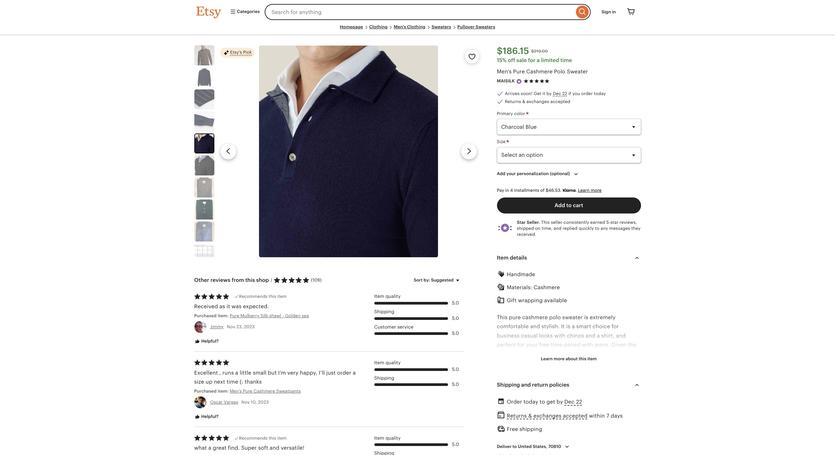 Task type: locate. For each thing, give the bounding box(es) containing it.
helpful? down jimmy link
[[200, 339, 219, 344]]

shipping inside dropdown button
[[497, 382, 520, 388]]

0 horizontal spatial today
[[524, 399, 539, 405]]

accepted down arrives soon! get it by dec 22 if you order today
[[551, 99, 571, 104]]

2 recommends this item from the top
[[239, 436, 287, 441]]

1 horizontal spatial of
[[541, 188, 545, 193]]

and down united
[[513, 451, 523, 455]]

1 horizontal spatial learn
[[579, 188, 590, 193]]

0 vertical spatial in
[[613, 9, 617, 14]]

& for returns & exchanges accepted
[[523, 99, 526, 104]]

returns down arrives
[[505, 99, 522, 104]]

today right if
[[595, 91, 607, 96]]

fit,
[[575, 442, 583, 447]]

spring.
[[526, 360, 545, 366]]

1 horizontal spatial nov
[[242, 400, 250, 405]]

a down choice
[[597, 333, 600, 339]]

item up versatile!
[[278, 436, 287, 441]]

1 vertical spatial helpful?
[[200, 414, 219, 419]]

cashmere down gift wrapping available
[[523, 315, 548, 320]]

cashmere inside the this pure cashmere polo sweater is extremely comfortable and stylish. it is a smart choice for business casual looks with chinos and a shirt, and perfect for your free time paired with jeans. given the insulating property of cashmere, you can wear it from autumn to spring.
[[523, 315, 548, 320]]

1 horizontal spatial it
[[543, 91, 546, 96]]

0 vertical spatial accepted
[[551, 99, 571, 104]]

1 • from the top
[[497, 378, 499, 384]]

men's pure cashmere polo sweater image 4 image
[[194, 112, 214, 132]]

cashmere up available
[[534, 285, 561, 290]]

0 horizontal spatial for
[[518, 342, 525, 348]]

customer service
[[375, 324, 414, 330]]

3 5.0 from the top
[[452, 331, 459, 336]]

quality for excellent , runs a little small but i'm very happy, i'll just order a size up next time (: thanks
[[386, 360, 401, 365]]

men's pure cashmere polo sweater image 10 image
[[194, 244, 214, 264]]

0 vertical spatial item
[[278, 294, 287, 299]]

0 horizontal spatial add
[[497, 171, 506, 176]]

return
[[533, 382, 549, 388]]

fibers,
[[497, 405, 514, 411]]

materials: cashmere
[[507, 285, 561, 290]]

2 5.0 from the top
[[452, 316, 459, 321]]

0 vertical spatial men's
[[394, 24, 406, 29]]

well
[[546, 415, 556, 420]]

returns
[[505, 99, 522, 104], [507, 413, 527, 419]]

to down earned
[[596, 226, 600, 231]]

time right free
[[551, 342, 563, 348]]

cashmere for pure
[[523, 315, 548, 320]]

2 item quality from the top
[[375, 360, 401, 365]]

menu bar containing homepage
[[196, 24, 640, 35]]

from down 'given'
[[625, 351, 637, 357]]

order today to get by dec 22
[[507, 399, 583, 405]]

small
[[253, 370, 267, 376]]

cashmere for pure
[[514, 378, 539, 384]]

helpful? button
[[189, 335, 224, 348], [189, 411, 224, 423]]

item for received as it was expected.
[[278, 294, 287, 299]]

today up "knitted"
[[524, 399, 539, 405]]

this
[[246, 277, 255, 283], [269, 294, 276, 299], [579, 356, 587, 361], [269, 436, 276, 441], [607, 442, 616, 447]]

1 vertical spatial item
[[588, 356, 597, 361]]

3 item quality from the top
[[375, 435, 401, 441]]

cashmere inside • made of 100% pure mongolian cashmere, sustainable cashmere made from the highest quality grade a fibers, knitted with finest 2-ply yarn.
[[497, 396, 523, 402]]

to left "spring."
[[519, 360, 525, 366]]

by up returns & exchanges accepted
[[547, 91, 552, 96]]

returns & exchanges accepted button
[[507, 411, 588, 421]]

in down "ply"
[[574, 415, 578, 420]]

0 vertical spatial your
[[507, 171, 516, 176]]

recommends
[[239, 294, 268, 299], [239, 436, 268, 441]]

1 item quality from the top
[[375, 294, 401, 299]]

banner containing categories
[[184, 0, 652, 24]]

men's pure cashmere polo sweater image 3 image
[[194, 89, 214, 110]]

a up chinos
[[572, 324, 575, 329]]

returns for returns & exchanges accepted within 7 days
[[507, 413, 527, 419]]

0 vertical spatial cashmere
[[523, 315, 548, 320]]

• for • fully fashioned for a better fit, wearing this soft, warm and luxury sweater, people enjoy comfort an
[[497, 442, 499, 447]]

• left fully on the bottom of page
[[497, 442, 499, 447]]

1 horizontal spatial your
[[527, 342, 538, 348]]

0 horizontal spatial of
[[517, 387, 522, 393]]

2-
[[564, 405, 569, 411]]

sweaters right "pullover"
[[476, 24, 496, 29]]

reviews
[[211, 277, 231, 283]]

0 vertical spatial shipping
[[375, 309, 395, 314]]

1 vertical spatial by
[[557, 399, 564, 405]]

your down casual
[[527, 342, 538, 348]]

pay
[[497, 188, 505, 193]]

pure down thanks on the bottom left
[[243, 389, 253, 394]]

quality
[[386, 294, 401, 299], [386, 360, 401, 365], [585, 396, 603, 402], [386, 435, 401, 441]]

2 horizontal spatial from
[[625, 351, 637, 357]]

sweater
[[567, 69, 589, 75]]

replied
[[563, 226, 578, 231]]

1 helpful? from the top
[[200, 339, 219, 344]]

returns down "knitted"
[[507, 413, 527, 419]]

cashmere down thanks on the bottom left
[[254, 389, 275, 394]]

1 horizontal spatial you
[[584, 351, 593, 357]]

1 vertical spatial it
[[227, 304, 230, 309]]

to inside the this pure cashmere polo sweater is extremely comfortable and stylish. it is a smart choice for business casual looks with chinos and a shirt, and perfect for your free time paired with jeans. given the insulating property of cashmere, you can wear it from autumn to spring.
[[519, 360, 525, 366]]

materials:
[[507, 285, 533, 290]]

made
[[524, 396, 539, 402], [558, 415, 572, 420]]

1 helpful? button from the top
[[189, 335, 224, 348]]

1 vertical spatial you
[[584, 351, 593, 357]]

cashmere, up grade
[[581, 387, 608, 393]]

1 sweaters from the left
[[432, 24, 452, 29]]

0 vertical spatial purchased
[[194, 313, 217, 318]]

time inside excellent , runs a little small but i'm very happy, i'll just order a size up next time (: thanks
[[227, 379, 238, 385]]

0 vertical spatial polo
[[550, 315, 561, 320]]

add to cart button
[[497, 198, 642, 214]]

recommends this item up soft
[[239, 436, 287, 441]]

seller
[[551, 220, 563, 225]]

primary color
[[497, 111, 527, 116]]

made
[[501, 387, 515, 393]]

• inside • classic style and well made in every details. ribbed neck, rib trim at cuffs and waistband.
[[497, 415, 499, 420]]

helpful? down oscar
[[200, 414, 219, 419]]

1 clothing from the left
[[370, 24, 388, 29]]

polo
[[555, 69, 566, 75]]

made down '2-'
[[558, 415, 572, 420]]

with down order today to get by dec 22
[[535, 405, 546, 411]]

pure up the star_seller image
[[514, 69, 525, 75]]

and
[[554, 226, 562, 231], [531, 324, 541, 329], [586, 333, 596, 339], [617, 333, 626, 339], [522, 382, 531, 388], [534, 415, 544, 420], [554, 424, 564, 429], [270, 445, 280, 451], [513, 451, 523, 455]]

dec left if
[[553, 91, 562, 96]]

1 horizontal spatial this
[[542, 220, 550, 225]]

men's clothing link
[[394, 24, 426, 29]]

0 vertical spatial a
[[621, 396, 625, 402]]

1 vertical spatial cashmere
[[514, 378, 539, 384]]

0 vertical spatial item:
[[218, 313, 229, 318]]

sort by: suggested button
[[409, 273, 467, 287]]

accepted down "ply"
[[564, 413, 588, 419]]

item for what a great find. super soft and versatile!
[[278, 436, 287, 441]]

a right just
[[353, 370, 356, 376]]

2 horizontal spatial in
[[613, 9, 617, 14]]

add inside add to cart button
[[555, 203, 566, 208]]

star_seller image
[[517, 78, 523, 84]]

item: down next
[[218, 389, 229, 394]]

yarn.
[[578, 405, 591, 411]]

helpful? button down oscar
[[189, 411, 224, 423]]

& down "knitted"
[[529, 413, 533, 419]]

add up pay
[[497, 171, 506, 176]]

pure
[[514, 69, 525, 75], [230, 313, 239, 318], [501, 378, 512, 384], [243, 389, 253, 394]]

1 vertical spatial a
[[552, 442, 556, 447]]

pure inside • made of 100% pure mongolian cashmere, sustainable cashmere made from the highest quality grade a fibers, knitted with finest 2-ply yarn.
[[539, 387, 551, 393]]

and inside • fully fashioned for a better fit, wearing this soft, warm and luxury sweater, people enjoy comfort an
[[513, 451, 523, 455]]

sweater up it
[[563, 315, 583, 320]]

• inside • fully fashioned for a better fit, wearing this soft, warm and luxury sweater, people enjoy comfort an
[[497, 442, 499, 447]]

perfect
[[497, 342, 516, 348]]

for right the sale
[[529, 57, 536, 63]]

helpful? button down jimmy link
[[189, 335, 224, 348]]

cashmere
[[523, 315, 548, 320], [514, 378, 539, 384], [497, 396, 523, 402]]

and left the return
[[522, 382, 531, 388]]

consistently
[[564, 220, 590, 225]]

for up shirt,
[[612, 324, 620, 329]]

purchased for received as it was expected.
[[194, 313, 217, 318]]

0 horizontal spatial sweaters
[[432, 24, 452, 29]]

is
[[585, 315, 589, 320], [567, 324, 571, 329]]

suggested
[[431, 278, 454, 283]]

quality for what a great find. super soft and versatile!
[[386, 435, 401, 441]]

2 vertical spatial time
[[227, 379, 238, 385]]

polo for pure
[[541, 378, 552, 384]]

learn down free
[[542, 356, 553, 361]]

i'm
[[278, 370, 286, 376]]

• left made
[[497, 387, 499, 393]]

a right for
[[552, 442, 556, 447]]

shipping for excellent , runs a little small but i'm very happy, i'll just order a size up next time (: thanks
[[375, 375, 395, 381]]

add
[[497, 171, 506, 176], [555, 203, 566, 208]]

1 recommends from the top
[[239, 294, 268, 299]]

cart
[[574, 203, 584, 208]]

2 horizontal spatial for
[[612, 324, 620, 329]]

4 • from the top
[[497, 442, 499, 447]]

item: for ,
[[218, 389, 229, 394]]

0 vertical spatial exchanges
[[527, 99, 550, 104]]

• inside • made of 100% pure mongolian cashmere, sustainable cashmere made from the highest quality grade a fibers, knitted with finest 2-ply yarn.
[[497, 387, 499, 393]]

exchanges for returns & exchanges accepted within 7 days
[[534, 413, 562, 419]]

in right sign on the top of the page
[[613, 9, 617, 14]]

1 vertical spatial sweater
[[554, 378, 574, 384]]

0 vertical spatial from
[[232, 277, 244, 283]]

order
[[582, 91, 593, 96], [338, 370, 352, 376]]

star
[[517, 220, 526, 225]]

highest
[[564, 396, 584, 402]]

0 vertical spatial this
[[542, 220, 550, 225]]

recommends for super
[[239, 436, 268, 441]]

0 horizontal spatial your
[[507, 171, 516, 176]]

time up polo
[[561, 57, 573, 63]]

handmade
[[507, 272, 536, 277]]

sweaters
[[432, 24, 452, 29], [476, 24, 496, 29]]

knitted
[[515, 405, 534, 411]]

recommends this item up expected.
[[239, 294, 287, 299]]

item quality for excellent , runs a little small but i'm very happy, i'll just order a size up next time (: thanks
[[375, 360, 401, 365]]

to right fully on the bottom of page
[[513, 444, 517, 449]]

stylish.
[[542, 324, 560, 329]]

style
[[521, 415, 533, 420]]

by up finest
[[557, 399, 564, 405]]

100%
[[523, 387, 537, 393]]

free shipping
[[507, 426, 543, 432]]

22 left if
[[563, 91, 568, 96]]

1 horizontal spatial made
[[558, 415, 572, 420]]

purchased down up
[[194, 389, 217, 394]]

1 vertical spatial learn
[[542, 356, 553, 361]]

clothing down search for anything text field
[[408, 24, 426, 29]]

• for • made of 100% pure mongolian cashmere, sustainable cashmere made from the highest quality grade a fibers, knitted with finest 2-ply yarn.
[[497, 387, 499, 393]]

1 vertical spatial 22
[[577, 399, 583, 405]]

3 • from the top
[[497, 415, 499, 420]]

men's pure cashmere polo sweater
[[497, 69, 589, 75]]

your
[[507, 171, 516, 176], [527, 342, 538, 348]]

made inside • made of 100% pure mongolian cashmere, sustainable cashmere made from the highest quality grade a fibers, knitted with finest 2-ply yarn.
[[524, 396, 539, 402]]

2 vertical spatial item quality
[[375, 435, 401, 441]]

cashmere down 15% off sale for a limited time
[[527, 69, 553, 75]]

time inside the this pure cashmere polo sweater is extremely comfortable and stylish. it is a smart choice for business casual looks with chinos and a shirt, and perfect for your free time paired with jeans. given the insulating property of cashmere, you can wear it from autumn to spring.
[[551, 342, 563, 348]]

1 vertical spatial in
[[506, 188, 510, 193]]

the
[[628, 342, 637, 348], [554, 396, 563, 402]]

2 horizontal spatial it
[[620, 351, 623, 357]]

item: down "as"
[[218, 313, 229, 318]]

2 item: from the top
[[218, 389, 229, 394]]

and up casual
[[531, 324, 541, 329]]

1 horizontal spatial order
[[582, 91, 593, 96]]

dec up "ply"
[[565, 399, 575, 405]]

banner
[[184, 0, 652, 24]]

you inside the this pure cashmere polo sweater is extremely comfortable and stylish. it is a smart choice for business casual looks with chinos and a shirt, and perfect for your free time paired with jeans. given the insulating property of cashmere, you can wear it from autumn to spring.
[[584, 351, 593, 357]]

0 horizontal spatial dec
[[553, 91, 562, 96]]

property
[[524, 351, 547, 357]]

your inside dropdown button
[[507, 171, 516, 176]]

& down soon! get
[[523, 99, 526, 104]]

add inside add your personalization (optional) dropdown button
[[497, 171, 506, 176]]

sign in
[[602, 9, 617, 14]]

recommends for expected.
[[239, 294, 268, 299]]

with
[[555, 333, 566, 339], [583, 342, 594, 348], [535, 405, 546, 411]]

1 vertical spatial add
[[555, 203, 566, 208]]

sweater for • pure cashmere polo sweater
[[554, 378, 574, 384]]

1 vertical spatial recommends this item
[[239, 436, 287, 441]]

|
[[271, 278, 272, 283]]

2023
[[244, 324, 255, 329], [258, 400, 269, 405]]

2023 right 10,
[[258, 400, 269, 405]]

is right it
[[567, 324, 571, 329]]

2 helpful? from the top
[[200, 414, 219, 419]]

to left get
[[540, 399, 546, 405]]

0 horizontal spatial clothing
[[370, 24, 388, 29]]

other reviews from this shop |
[[194, 277, 272, 283]]

from inside • made of 100% pure mongolian cashmere, sustainable cashmere made from the highest quality grade a fibers, knitted with finest 2-ply yarn.
[[540, 396, 553, 402]]

2 vertical spatial from
[[540, 396, 553, 402]]

shipping and return policies button
[[491, 377, 648, 393]]

soon! get
[[521, 91, 542, 96]]

with left 'jeans.'
[[583, 342, 594, 348]]

returns & exchanges accepted within 7 days
[[507, 413, 623, 419]]

1 horizontal spatial a
[[621, 396, 625, 402]]

0 vertical spatial item quality
[[375, 294, 401, 299]]

exchanges down finest
[[534, 413, 562, 419]]

1 horizontal spatial dec
[[565, 399, 575, 405]]

categories button
[[225, 6, 263, 18]]

learn right .
[[579, 188, 590, 193]]

in inside button
[[613, 9, 617, 14]]

men's down "(:"
[[230, 389, 242, 394]]

the up finest
[[554, 396, 563, 402]]

shipping
[[520, 426, 543, 432]]

sign
[[602, 9, 612, 14]]

shirt,
[[602, 333, 615, 339]]

sweater up mongolian
[[554, 378, 574, 384]]

etsy's pick button
[[220, 47, 255, 58]]

from up finest
[[540, 396, 553, 402]]

1 vertical spatial men's
[[497, 69, 512, 75]]

1 recommends this item from the top
[[239, 294, 287, 299]]

this inside the this pure cashmere polo sweater is extremely comfortable and stylish. it is a smart choice for business casual looks with chinos and a shirt, and perfect for your free time paired with jeans. given the insulating property of cashmere, you can wear it from autumn to spring.
[[497, 315, 508, 320]]

1 vertical spatial &
[[529, 413, 533, 419]]

4 5.0 from the top
[[452, 367, 459, 372]]

0 vertical spatial recommends
[[239, 294, 268, 299]]

order inside excellent , runs a little small but i'm very happy, i'll just order a size up next time (: thanks
[[338, 370, 352, 376]]

1 vertical spatial made
[[558, 415, 572, 420]]

0 horizontal spatial men's
[[230, 389, 242, 394]]

0 vertical spatial more
[[591, 188, 602, 193]]

of down free
[[548, 351, 554, 357]]

2 purchased from the top
[[194, 389, 217, 394]]

1 horizontal spatial the
[[628, 342, 637, 348]]

1 horizontal spatial from
[[540, 396, 553, 402]]

70810
[[549, 444, 562, 449]]

details.
[[596, 415, 615, 420]]

menu bar
[[196, 24, 640, 35]]

can
[[595, 351, 604, 357]]

2 vertical spatial it
[[620, 351, 623, 357]]

sweatpants
[[277, 389, 301, 394]]

nov left 10,
[[242, 400, 250, 405]]

0 horizontal spatial 2023
[[244, 324, 255, 329]]

this inside this seller consistently earned 5-star reviews, shipped on time, and replied quickly to any messages they received.
[[542, 220, 550, 225]]

the right 'given'
[[628, 342, 637, 348]]

this up the time,
[[542, 220, 550, 225]]

it down 'given'
[[620, 351, 623, 357]]

sweater inside the this pure cashmere polo sweater is extremely comfortable and stylish. it is a smart choice for business casual looks with chinos and a shirt, and perfect for your free time paired with jeans. given the insulating property of cashmere, you can wear it from autumn to spring.
[[563, 315, 583, 320]]

men's pure cashmere sweatpants link
[[230, 388, 320, 394]]

you left can
[[584, 351, 593, 357]]

0 horizontal spatial you
[[573, 91, 581, 96]]

find.
[[228, 445, 240, 451]]

this up comfortable
[[497, 315, 508, 320]]

men's pure cashmere polo sweater image 2 image
[[194, 67, 214, 87]]

exchanges for returns & exchanges accepted
[[527, 99, 550, 104]]

1 vertical spatial from
[[625, 351, 637, 357]]

0 vertical spatial for
[[529, 57, 536, 63]]

1 vertical spatial helpful? button
[[189, 411, 224, 423]]

purchased down received
[[194, 313, 217, 318]]

2 vertical spatial with
[[535, 405, 546, 411]]

men's for men's pure cashmere polo sweater
[[497, 69, 512, 75]]

0 horizontal spatial learn
[[542, 356, 553, 361]]

2 • from the top
[[497, 387, 499, 393]]

men's up 'maisilk'
[[497, 69, 512, 75]]

item
[[278, 294, 287, 299], [588, 356, 597, 361], [278, 436, 287, 441]]

recommends up expected.
[[239, 294, 268, 299]]

made down '100%'
[[524, 396, 539, 402]]

0 vertical spatial pure
[[509, 315, 521, 320]]

0 vertical spatial returns
[[505, 99, 522, 104]]

• up neck,
[[497, 415, 499, 420]]

2 vertical spatial item
[[278, 436, 287, 441]]

2 helpful? button from the top
[[189, 411, 224, 423]]

1 vertical spatial item quality
[[375, 360, 401, 365]]

cashmere up '100%'
[[514, 378, 539, 384]]

to left cart
[[567, 203, 572, 208]]

polo inside the this pure cashmere polo sweater is extremely comfortable and stylish. it is a smart choice for business casual looks with chinos and a shirt, and perfect for your free time paired with jeans. given the insulating property of cashmere, you can wear it from autumn to spring.
[[550, 315, 561, 320]]

1 horizontal spatial sweaters
[[476, 24, 496, 29]]

1 purchased from the top
[[194, 313, 217, 318]]

1 vertical spatial for
[[612, 324, 620, 329]]

0 vertical spatial sweater
[[563, 315, 583, 320]]

0 vertical spatial cashmere,
[[555, 351, 582, 357]]

item inside dropdown button
[[497, 255, 509, 260]]

1 item: from the top
[[218, 313, 229, 318]]

men's right clothing link
[[394, 24, 406, 29]]

None search field
[[265, 4, 591, 20]]

men's pure cashmere polo sweater charcoal blue image
[[259, 45, 438, 257], [195, 134, 214, 153]]

recommends this item
[[239, 294, 287, 299], [239, 436, 287, 441]]

1 horizontal spatial pure
[[539, 387, 551, 393]]

item quality for received as it was expected.
[[375, 294, 401, 299]]

1 vertical spatial recommends
[[239, 436, 268, 441]]

purchased for excellent , runs a little small but i'm very happy, i'll just order a size up next time (: thanks
[[194, 389, 217, 394]]

this for pure
[[497, 315, 508, 320]]

0 horizontal spatial this
[[497, 315, 508, 320]]

and up at
[[534, 415, 544, 420]]

(:
[[240, 379, 243, 385]]

from
[[232, 277, 244, 283], [625, 351, 637, 357], [540, 396, 553, 402]]

1 horizontal spatial with
[[555, 333, 566, 339]]

to inside "dropdown button"
[[513, 444, 517, 449]]

dec
[[553, 91, 562, 96], [565, 399, 575, 405]]

learn more button
[[579, 188, 602, 193]]

0 vertical spatial made
[[524, 396, 539, 402]]

a inside • fully fashioned for a better fit, wearing this soft, warm and luxury sweater, people enjoy comfort an
[[552, 442, 556, 447]]

pure up order today to get by dec 22
[[539, 387, 551, 393]]

you right if
[[573, 91, 581, 96]]

22 up yarn.
[[577, 399, 583, 405]]

jeans.
[[595, 342, 610, 348]]

fashioned
[[514, 442, 541, 447]]

men's inside 'menu bar'
[[394, 24, 406, 29]]

pure down was
[[230, 313, 239, 318]]

smart
[[577, 324, 592, 329]]

1 horizontal spatial by
[[557, 399, 564, 405]]

this up comfort
[[607, 442, 616, 447]]

2 recommends from the top
[[239, 436, 268, 441]]

more inside dropdown button
[[554, 356, 565, 361]]

0 vertical spatial dec
[[553, 91, 562, 96]]

1 horizontal spatial clothing
[[408, 24, 426, 29]]

for
[[529, 57, 536, 63], [612, 324, 620, 329], [518, 342, 525, 348]]

0 vertical spatial the
[[628, 342, 637, 348]]

the inside the this pure cashmere polo sweater is extremely comfortable and stylish. it is a smart choice for business casual looks with chinos and a shirt, and perfect for your free time paired with jeans. given the insulating property of cashmere, you can wear it from autumn to spring.
[[628, 342, 637, 348]]

2 vertical spatial shipping
[[497, 382, 520, 388]]

more left about
[[554, 356, 565, 361]]

of left '100%'
[[517, 387, 522, 393]]

a right runs
[[236, 370, 239, 376]]

1 vertical spatial of
[[548, 351, 554, 357]]

exchanges down soon! get
[[527, 99, 550, 104]]

a down sustainable
[[621, 396, 625, 402]]

this
[[542, 220, 550, 225], [497, 315, 508, 320]]

2 vertical spatial for
[[518, 342, 525, 348]]

sweater,
[[542, 451, 564, 455]]

chinos
[[567, 333, 585, 339]]



Task type: vqa. For each thing, say whether or not it's contained in the screenshot.
the est. within $ 58.61 $ 68.95 (15% off) Est. arrival by Dec 22-27
no



Task type: describe. For each thing, give the bounding box(es) containing it.
men's pure cashmere polo sweater blue calcite image
[[194, 222, 214, 242]]

pure up made
[[501, 378, 512, 384]]

deliver to united states, 70810 button
[[492, 440, 577, 454]]

by:
[[424, 278, 430, 283]]

• made of 100% pure mongolian cashmere, sustainable cashmere made from the highest quality grade a fibers, knitted with finest 2-ply yarn.
[[497, 387, 639, 411]]

casual
[[522, 333, 538, 339]]

1 horizontal spatial 22
[[577, 399, 583, 405]]

recommends this item for super
[[239, 436, 287, 441]]

item details
[[497, 255, 527, 260]]

maisilk
[[497, 79, 515, 84]]

on
[[536, 226, 541, 231]]

this inside • fully fashioned for a better fit, wearing this soft, warm and luxury sweater, people enjoy comfort an
[[607, 442, 616, 447]]

and inside dropdown button
[[522, 382, 531, 388]]

service
[[398, 324, 414, 330]]

0 vertical spatial with
[[555, 333, 566, 339]]

earned
[[591, 220, 606, 225]]

a right what
[[209, 445, 212, 451]]

men's pure cashmere polo sweater forest green image
[[194, 200, 214, 220]]

shipping and return policies
[[497, 382, 570, 388]]

size
[[194, 379, 204, 385]]

2 sweaters from the left
[[476, 24, 496, 29]]

0 horizontal spatial from
[[232, 277, 244, 283]]

of inside • made of 100% pure mongolian cashmere, sustainable cashmere made from the highest quality grade a fibers, knitted with finest 2-ply yarn.
[[517, 387, 522, 393]]

made inside • classic style and well made in every details. ribbed neck, rib trim at cuffs and waistband.
[[558, 415, 572, 420]]

2 vertical spatial cashmere
[[254, 389, 275, 394]]

add for add to cart
[[555, 203, 566, 208]]

item for received as it was expected.
[[375, 294, 385, 299]]

and down the returns & exchanges accepted within 7 days
[[554, 424, 564, 429]]

sea
[[302, 313, 309, 318]]

men's pure cashmere polo sweater gray image
[[194, 178, 214, 198]]

deliver to united states, 70810
[[497, 444, 562, 449]]

1 horizontal spatial men's pure cashmere polo sweater charcoal blue image
[[259, 45, 438, 257]]

up
[[206, 379, 213, 385]]

mongolian
[[552, 387, 580, 393]]

with inside • made of 100% pure mongolian cashmere, sustainable cashmere made from the highest quality grade a fibers, knitted with finest 2-ply yarn.
[[535, 405, 546, 411]]

versatile!
[[281, 445, 305, 451]]

item for what a great find. super soft and versatile!
[[375, 435, 385, 441]]

days
[[611, 413, 623, 419]]

it inside the this pure cashmere polo sweater is extremely comfortable and stylish. it is a smart choice for business casual looks with chinos and a shirt, and perfect for your free time paired with jeans. given the insulating property of cashmere, you can wear it from autumn to spring.
[[620, 351, 623, 357]]

quality inside • made of 100% pure mongolian cashmere, sustainable cashmere made from the highest quality grade a fibers, knitted with finest 2-ply yarn.
[[585, 396, 603, 402]]

polo for pure
[[550, 315, 561, 320]]

ribbed
[[616, 415, 635, 420]]

item inside dropdown button
[[588, 356, 597, 361]]

the inside • made of 100% pure mongolian cashmere, sustainable cashmere made from the highest quality grade a fibers, knitted with finest 2-ply yarn.
[[554, 396, 563, 402]]

15% off sale for a limited time
[[497, 57, 573, 63]]

but
[[268, 370, 277, 376]]

better
[[557, 442, 573, 447]]

sale
[[517, 57, 527, 63]]

item: for as
[[218, 313, 229, 318]]

0 vertical spatial you
[[573, 91, 581, 96]]

received
[[194, 304, 218, 309]]

and up 'given'
[[617, 333, 626, 339]]

1 horizontal spatial is
[[585, 315, 589, 320]]

helpful? for received as it was expected.
[[200, 339, 219, 344]]

$219.00
[[532, 49, 549, 54]]

cashmere, inside the this pure cashmere polo sweater is extremely comfortable and stylish. it is a smart choice for business casual looks with chinos and a shirt, and perfect for your free time paired with jeans. given the insulating property of cashmere, you can wear it from autumn to spring.
[[555, 351, 582, 357]]

received as it was expected.
[[194, 304, 269, 309]]

none search field inside banner
[[265, 4, 591, 20]]

sustainable
[[610, 387, 639, 393]]

paired
[[565, 342, 581, 348]]

this left shop on the left bottom of page
[[246, 277, 255, 283]]

thanks
[[245, 379, 262, 385]]

this pure cashmere polo sweater is extremely comfortable and stylish. it is a smart choice for business casual looks with chinos and a shirt, and perfect for your free time paired with jeans. given the insulating property of cashmere, you can wear it from autumn to spring.
[[497, 315, 637, 366]]

and right soft
[[270, 445, 280, 451]]

excellent
[[194, 370, 218, 376]]

add your personalization (optional)
[[497, 171, 571, 176]]

in for sign
[[613, 9, 617, 14]]

2 clothing from the left
[[408, 24, 426, 29]]

finest
[[548, 405, 562, 411]]

get
[[547, 399, 556, 405]]

pure inside the this pure cashmere polo sweater is extremely comfortable and stylish. it is a smart choice for business casual looks with chinos and a shirt, and perfect for your free time paired with jeans. given the insulating property of cashmere, you can wear it from autumn to spring.
[[509, 315, 521, 320]]

purchased item: men's pure cashmere sweatpants
[[194, 389, 301, 394]]

accepted for returns & exchanges accepted within 7 days
[[564, 413, 588, 419]]

policies
[[550, 382, 570, 388]]

a inside • made of 100% pure mongolian cashmere, sustainable cashmere made from the highest quality grade a fibers, knitted with finest 2-ply yarn.
[[621, 396, 625, 402]]

if
[[569, 91, 572, 96]]

sign in button
[[597, 6, 622, 18]]

shawl
[[270, 313, 282, 318]]

it
[[562, 324, 565, 329]]

received.
[[517, 232, 537, 237]]

waistband.
[[566, 424, 594, 429]]

,
[[220, 370, 221, 376]]

6 5.0 from the top
[[452, 442, 459, 447]]

it for soon! get
[[543, 91, 546, 96]]

recommends this item for expected.
[[239, 294, 287, 299]]

0 horizontal spatial 22
[[563, 91, 568, 96]]

it for as
[[227, 304, 230, 309]]

returns for returns & exchanges accepted
[[505, 99, 522, 104]]

helpful? for excellent , runs a little small but i'm very happy, i'll just order a size up next time (: thanks
[[200, 414, 219, 419]]

5 5.0 from the top
[[452, 382, 459, 387]]

accepted for returns & exchanges accepted
[[551, 99, 571, 104]]

0 horizontal spatial men's pure cashmere polo sweater charcoal blue image
[[195, 134, 214, 153]]

and inside this seller consistently earned 5-star reviews, shipped on time, and replied quickly to any messages they received.
[[554, 226, 562, 231]]

sweater for this pure cashmere polo sweater is extremely comfortable and stylish. it is a smart choice for business casual looks with chinos and a shirt, and perfect for your free time paired with jeans. given the insulating property of cashmere, you can wear it from autumn to spring.
[[563, 315, 583, 320]]

arrives soon! get it by dec 22 if you order today
[[505, 91, 607, 96]]

.
[[576, 188, 577, 193]]

trim
[[522, 424, 532, 429]]

luxury
[[525, 451, 541, 455]]

etsy's pick
[[230, 50, 252, 55]]

in for pay
[[506, 188, 510, 193]]

warm
[[497, 451, 512, 455]]

time,
[[542, 226, 553, 231]]

1 vertical spatial cashmere
[[534, 285, 561, 290]]

maisilk link
[[497, 79, 515, 84]]

1 vertical spatial 2023
[[258, 400, 269, 405]]

0 vertical spatial of
[[541, 188, 545, 193]]

cashmere, inside • made of 100% pure mongolian cashmere, sustainable cashmere made from the highest quality grade a fibers, knitted with finest 2-ply yarn.
[[581, 387, 608, 393]]

and down smart
[[586, 333, 596, 339]]

order
[[507, 399, 523, 405]]

1 horizontal spatial today
[[595, 91, 607, 96]]

• classic style and well made in every details. ribbed neck, rib trim at cuffs and waistband.
[[497, 415, 635, 429]]

jimmy
[[210, 324, 224, 329]]

1 horizontal spatial for
[[529, 57, 536, 63]]

a down $219.00
[[537, 57, 540, 63]]

men's pure cashmere polo sweater velvet black image
[[194, 156, 214, 176]]

1 vertical spatial with
[[583, 342, 594, 348]]

• for • pure cashmere polo sweater
[[497, 378, 499, 384]]

from inside the this pure cashmere polo sweater is extremely comfortable and stylish. it is a smart choice for business casual looks with chinos and a shirt, and perfect for your free time paired with jeans. given the insulating property of cashmere, you can wear it from autumn to spring.
[[625, 351, 637, 357]]

reviews,
[[620, 220, 638, 225]]

2 vertical spatial men's
[[230, 389, 242, 394]]

0 vertical spatial by
[[547, 91, 552, 96]]

for
[[542, 442, 551, 447]]

star
[[611, 220, 619, 225]]

classic
[[501, 415, 519, 420]]

this down |
[[269, 294, 276, 299]]

0 vertical spatial nov
[[227, 324, 235, 329]]

homepage link
[[340, 24, 363, 29]]

off
[[508, 57, 516, 63]]

1 5.0 from the top
[[452, 300, 459, 306]]

this inside dropdown button
[[579, 356, 587, 361]]

& for returns & exchanges accepted within 7 days
[[529, 413, 533, 419]]

men's pure cashmere polo sweater brown image
[[194, 45, 214, 65]]

men's for men's clothing
[[394, 24, 406, 29]]

extremely
[[590, 315, 616, 320]]

0 vertical spatial time
[[561, 57, 573, 63]]

helpful? button for received as it was expected.
[[189, 335, 224, 348]]

item for excellent , runs a little small but i'm very happy, i'll just order a size up next time (: thanks
[[375, 360, 385, 365]]

shipping for received as it was expected.
[[375, 309, 395, 314]]

1 horizontal spatial more
[[591, 188, 602, 193]]

1 vertical spatial nov
[[242, 400, 250, 405]]

to inside button
[[567, 203, 572, 208]]

in inside • classic style and well made in every details. ribbed neck, rib trim at cuffs and waistband.
[[574, 415, 578, 420]]

etsy's
[[230, 50, 242, 55]]

add for add your personalization (optional)
[[497, 171, 506, 176]]

looks
[[540, 333, 553, 339]]

about
[[566, 356, 578, 361]]

item quality for what a great find. super soft and versatile!
[[375, 435, 401, 441]]

1 vertical spatial today
[[524, 399, 539, 405]]

of inside the this pure cashmere polo sweater is extremely comfortable and stylish. it is a smart choice for business casual looks with chinos and a shirt, and perfect for your free time paired with jeans. given the insulating property of cashmere, you can wear it from autumn to spring.
[[548, 351, 554, 357]]

learn inside dropdown button
[[542, 356, 553, 361]]

i'll
[[319, 370, 325, 376]]

0 horizontal spatial is
[[567, 324, 571, 329]]

details
[[510, 255, 527, 260]]

wrapping
[[519, 298, 543, 303]]

$186.15 $219.00
[[497, 46, 549, 56]]

your inside the this pure cashmere polo sweater is extremely comfortable and stylish. it is a smart choice for business casual looks with chinos and a shirt, and perfect for your free time paired with jeans. given the insulating property of cashmere, you can wear it from autumn to spring.
[[527, 342, 538, 348]]

color
[[515, 111, 526, 116]]

people
[[565, 451, 583, 455]]

• fully fashioned for a better fit, wearing this soft, warm and luxury sweater, people enjoy comfort an
[[497, 442, 632, 455]]

deliver
[[497, 444, 512, 449]]

0 vertical spatial cashmere
[[527, 69, 553, 75]]

sort
[[414, 278, 423, 283]]

just
[[327, 370, 336, 376]]

helpful? button for excellent , runs a little small but i'm very happy, i'll just order a size up next time (: thanks
[[189, 411, 224, 423]]

this up what a great find. super soft and versatile!
[[269, 436, 276, 441]]

Search for anything text field
[[265, 4, 575, 20]]

quality for received as it was expected.
[[386, 294, 401, 299]]

customer
[[375, 324, 397, 330]]

to inside this seller consistently earned 5-star reviews, shipped on time, and replied quickly to any messages they received.
[[596, 226, 600, 231]]

states,
[[533, 444, 548, 449]]

golden
[[285, 313, 301, 318]]

every
[[580, 415, 594, 420]]

• for • classic style and well made in every details. ribbed neck, rib trim at cuffs and waistband.
[[497, 415, 499, 420]]

primary
[[497, 111, 514, 116]]

installments
[[515, 188, 540, 193]]

runs
[[223, 370, 234, 376]]

5-
[[607, 220, 611, 225]]

23,
[[237, 324, 243, 329]]

this for seller
[[542, 220, 550, 225]]



